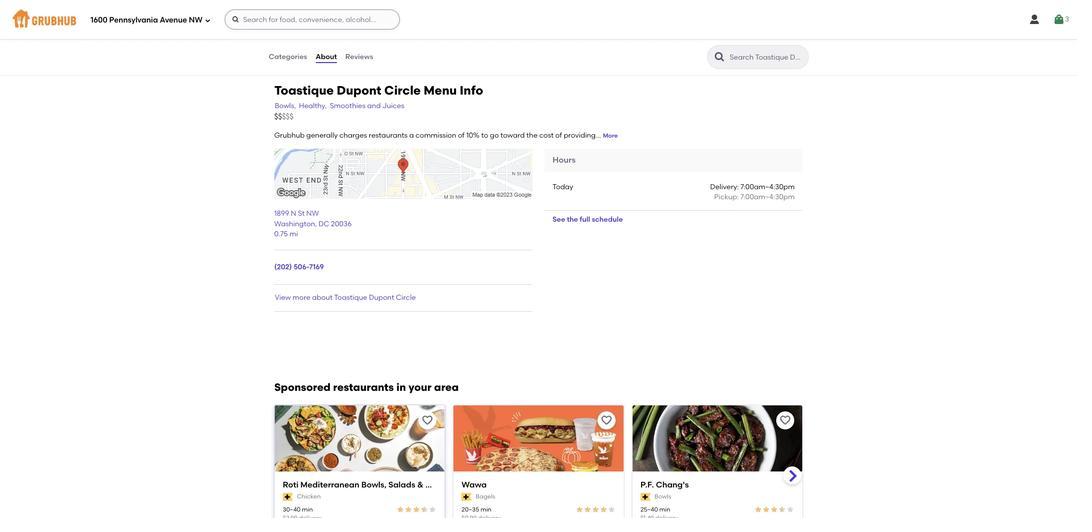 Task type: vqa. For each thing, say whether or not it's contained in the screenshot.
Menchie's at the left of the page
no



Task type: describe. For each thing, give the bounding box(es) containing it.
1 horizontal spatial toastique
[[334, 294, 367, 302]]

sponsored restaurants in your area
[[274, 381, 459, 393]]

juices
[[383, 102, 405, 110]]

bowls, inside roti mediterranean bowls, salads & pitas link
[[361, 480, 387, 490]]

your
[[409, 381, 432, 393]]

commission
[[416, 131, 456, 140]]

7:00am–4:30pm for pickup: 7:00am–4:30pm
[[741, 193, 795, 201]]

pitas
[[426, 480, 446, 490]]

p.f. chang's link
[[641, 480, 795, 491]]

0 horizontal spatial toastique
[[274, 83, 334, 97]]

see the full schedule button
[[545, 211, 631, 229]]

see the full schedule
[[553, 215, 623, 224]]

smoothies
[[330, 102, 366, 110]]

1 of from the left
[[458, 131, 465, 140]]

dc
[[319, 220, 329, 228]]

hours
[[553, 155, 576, 165]]

7169
[[309, 263, 324, 271]]

bagels
[[476, 493, 496, 500]]

save this restaurant image
[[780, 414, 792, 426]]

svg image
[[232, 16, 240, 24]]

0 horizontal spatial bowls,
[[275, 102, 296, 110]]

20036
[[331, 220, 352, 228]]

(202) 506-7169 button
[[274, 262, 324, 273]]

(202)
[[274, 263, 292, 271]]

506-
[[294, 263, 309, 271]]

bowls, healthy, smoothies and juices
[[275, 102, 405, 110]]

save this restaurant image for wawa
[[601, 414, 613, 426]]

10%
[[467, 131, 480, 140]]

grubhub generally charges restaurants a commission of 10% to go toward the cost of providing ... more
[[274, 131, 618, 140]]

p.f. chang's
[[641, 480, 689, 490]]

30–40 min
[[283, 506, 313, 513]]

roti mediterranean bowls, salads & pitas
[[283, 480, 446, 490]]

salads
[[389, 480, 416, 490]]

providing
[[564, 131, 596, 140]]

30–40
[[283, 506, 301, 513]]

the inside button
[[567, 215, 578, 224]]

delivery: 7:00am–4:30pm
[[711, 183, 795, 191]]

healthy, button
[[299, 101, 327, 112]]

save this restaurant image for roti mediterranean bowls, salads & pitas
[[422, 414, 434, 426]]

save this restaurant button for chang's
[[777, 411, 795, 429]]

&
[[417, 480, 424, 490]]

generally
[[306, 131, 338, 140]]

1 vertical spatial dupont
[[369, 294, 394, 302]]

info
[[460, 83, 483, 97]]

1 vertical spatial circle
[[396, 294, 416, 302]]

0 vertical spatial circle
[[384, 83, 421, 97]]

wawa
[[462, 480, 487, 490]]

20–35 min
[[462, 506, 492, 513]]

more
[[293, 294, 311, 302]]

...
[[596, 131, 601, 140]]

nw for avenue
[[189, 15, 203, 24]]

nw for st
[[307, 210, 319, 218]]

to
[[481, 131, 488, 140]]

view more about toastique dupont circle
[[275, 294, 416, 302]]

st
[[298, 210, 305, 218]]

0 vertical spatial restaurants
[[369, 131, 408, 140]]

2 of from the left
[[556, 131, 562, 140]]

mi
[[290, 230, 298, 238]]

washington
[[274, 220, 315, 228]]

pickup: 7:00am–4:30pm
[[715, 193, 795, 201]]

0.75
[[274, 230, 288, 238]]

mediterranean
[[301, 480, 360, 490]]



Task type: locate. For each thing, give the bounding box(es) containing it.
nw up ,
[[307, 210, 319, 218]]

3 min from the left
[[660, 506, 671, 513]]

chicken
[[297, 493, 321, 500]]

about button
[[315, 39, 338, 75]]

1600 pennsylvania avenue nw
[[91, 15, 203, 24]]

toward
[[501, 131, 525, 140]]

0 vertical spatial dupont
[[337, 83, 382, 97]]

svg image inside the 3 button
[[1053, 14, 1066, 26]]

subscription pass image
[[283, 493, 293, 501]]

2 save this restaurant image from the left
[[601, 414, 613, 426]]

area
[[434, 381, 459, 393]]

menu
[[424, 83, 457, 97]]

3 save this restaurant button from the left
[[777, 411, 795, 429]]

1 horizontal spatial svg image
[[1029, 14, 1041, 26]]

smoothies and juices button
[[329, 101, 405, 112]]

1 vertical spatial toastique
[[334, 294, 367, 302]]

subscription pass image up the 20–35
[[462, 493, 472, 501]]

toastique up 'healthy,' on the top left
[[274, 83, 334, 97]]

2 horizontal spatial save this restaurant button
[[777, 411, 795, 429]]

20–35
[[462, 506, 479, 513]]

1 horizontal spatial nw
[[307, 210, 319, 218]]

1600
[[91, 15, 108, 24]]

min for roti mediterranean bowls, salads & pitas
[[302, 506, 313, 513]]

1 7:00am–4:30pm from the top
[[741, 183, 795, 191]]

roti
[[283, 480, 299, 490]]

more button
[[603, 132, 618, 140]]

2 horizontal spatial min
[[660, 506, 671, 513]]

0 vertical spatial 7:00am–4:30pm
[[741, 183, 795, 191]]

categories button
[[268, 39, 308, 75]]

pennsylvania
[[109, 15, 158, 24]]

25–40 min
[[641, 506, 671, 513]]

of
[[458, 131, 465, 140], [556, 131, 562, 140]]

today
[[553, 183, 574, 191]]

min down bagels at the bottom left of the page
[[481, 506, 492, 513]]

1 horizontal spatial subscription pass image
[[641, 493, 651, 501]]

$$
[[274, 112, 282, 121]]

7:00am–4:30pm for delivery: 7:00am–4:30pm
[[741, 183, 795, 191]]

bowls, left salads
[[361, 480, 387, 490]]

bowls, button
[[274, 101, 297, 112]]

grubhub
[[274, 131, 305, 140]]

3
[[1066, 15, 1070, 23]]

restaurants left the 'in'
[[333, 381, 394, 393]]

7:00am–4:30pm down delivery: 7:00am–4:30pm
[[741, 193, 795, 201]]

nw
[[189, 15, 203, 24], [307, 210, 319, 218]]

in
[[397, 381, 406, 393]]

min
[[302, 506, 313, 513], [481, 506, 492, 513], [660, 506, 671, 513]]

cost
[[539, 131, 554, 140]]

1 save this restaurant image from the left
[[422, 414, 434, 426]]

go
[[490, 131, 499, 140]]

main navigation navigation
[[0, 0, 1078, 39]]

0 horizontal spatial subscription pass image
[[462, 493, 472, 501]]

p.f. chang's  logo image
[[633, 405, 803, 489]]

0 horizontal spatial svg image
[[205, 17, 211, 23]]

1 horizontal spatial save this restaurant image
[[601, 414, 613, 426]]

1 subscription pass image from the left
[[462, 493, 472, 501]]

roti mediterranean bowls, salads & pitas link
[[283, 480, 446, 491]]

toastique dupont circle menu info
[[274, 83, 483, 97]]

0 horizontal spatial save this restaurant button
[[419, 411, 437, 429]]

save this restaurant button for mediterranean
[[419, 411, 437, 429]]

0 vertical spatial bowls,
[[275, 102, 296, 110]]

1 horizontal spatial min
[[481, 506, 492, 513]]

charges
[[340, 131, 367, 140]]

subscription pass image
[[462, 493, 472, 501], [641, 493, 651, 501]]

Search for food, convenience, alcohol... search field
[[225, 10, 400, 30]]

and
[[367, 102, 381, 110]]

Search Toastique Dupont Circle search field
[[729, 53, 806, 62]]

7:00am–4:30pm up pickup: 7:00am–4:30pm
[[741, 183, 795, 191]]

toastique
[[274, 83, 334, 97], [334, 294, 367, 302]]

min down bowls
[[660, 506, 671, 513]]

nw inside 1899 n st nw washington , dc 20036 0.75 mi
[[307, 210, 319, 218]]

min for p.f. chang's
[[660, 506, 671, 513]]

schedule
[[592, 215, 623, 224]]

1 vertical spatial restaurants
[[333, 381, 394, 393]]

2 min from the left
[[481, 506, 492, 513]]

restaurants left a
[[369, 131, 408, 140]]

view
[[275, 294, 291, 302]]

subscription pass image for p.f. chang's
[[641, 493, 651, 501]]

save this restaurant image
[[422, 414, 434, 426], [601, 414, 613, 426]]

0 vertical spatial the
[[527, 131, 538, 140]]

pickup:
[[715, 193, 739, 201]]

sponsored
[[274, 381, 331, 393]]

reviews
[[346, 52, 373, 61]]

avenue
[[160, 15, 187, 24]]

1 vertical spatial 7:00am–4:30pm
[[741, 193, 795, 201]]

see
[[553, 215, 565, 224]]

the
[[527, 131, 538, 140], [567, 215, 578, 224]]

3 button
[[1053, 11, 1070, 29]]

0 horizontal spatial of
[[458, 131, 465, 140]]

(202) 506-7169
[[274, 263, 324, 271]]

0 horizontal spatial save this restaurant image
[[422, 414, 434, 426]]

the left full
[[567, 215, 578, 224]]

0 horizontal spatial nw
[[189, 15, 203, 24]]

0 horizontal spatial the
[[527, 131, 538, 140]]

more
[[603, 132, 618, 139]]

roti mediterranean bowls, salads & pitas logo image
[[275, 405, 445, 489]]

full
[[580, 215, 590, 224]]

toastique right "about"
[[334, 294, 367, 302]]

subscription pass image down p.f.
[[641, 493, 651, 501]]

1 vertical spatial the
[[567, 215, 578, 224]]

1 horizontal spatial of
[[556, 131, 562, 140]]

1 horizontal spatial save this restaurant button
[[598, 411, 616, 429]]

min down chicken
[[302, 506, 313, 513]]

of left the 10%
[[458, 131, 465, 140]]

healthy,
[[299, 102, 327, 110]]

1 save this restaurant button from the left
[[419, 411, 437, 429]]

wawa link
[[462, 480, 616, 491]]

delivery:
[[711, 183, 739, 191]]

wawa logo image
[[454, 405, 624, 489]]

circle
[[384, 83, 421, 97], [396, 294, 416, 302]]

about
[[316, 52, 337, 61]]

categories
[[269, 52, 307, 61]]

reviews button
[[345, 39, 374, 75]]

0 vertical spatial toastique
[[274, 83, 334, 97]]

$$$$$
[[274, 112, 294, 121]]

0 vertical spatial nw
[[189, 15, 203, 24]]

n
[[291, 210, 296, 218]]

star icon image
[[397, 506, 405, 514], [405, 506, 413, 514], [413, 506, 421, 514], [421, 506, 429, 514], [421, 506, 429, 514], [429, 506, 437, 514], [576, 506, 584, 514], [584, 506, 592, 514], [592, 506, 600, 514], [600, 506, 608, 514], [608, 506, 616, 514], [755, 506, 763, 514], [763, 506, 771, 514], [771, 506, 779, 514], [779, 506, 787, 514], [779, 506, 787, 514], [787, 506, 795, 514]]

subscription pass image for wawa
[[462, 493, 472, 501]]

svg image
[[1029, 14, 1041, 26], [1053, 14, 1066, 26], [205, 17, 211, 23]]

nw right avenue
[[189, 15, 203, 24]]

,
[[315, 220, 317, 228]]

1 min from the left
[[302, 506, 313, 513]]

25–40
[[641, 506, 658, 513]]

2 horizontal spatial svg image
[[1053, 14, 1066, 26]]

p.f.
[[641, 480, 654, 490]]

1899 n st nw washington , dc 20036 0.75 mi
[[274, 210, 352, 238]]

a
[[409, 131, 414, 140]]

2 7:00am–4:30pm from the top
[[741, 193, 795, 201]]

the left cost
[[527, 131, 538, 140]]

1899
[[274, 210, 289, 218]]

bowls
[[655, 493, 672, 500]]

bowls, up $$$$$
[[275, 102, 296, 110]]

of right cost
[[556, 131, 562, 140]]

chang's
[[656, 480, 689, 490]]

1 horizontal spatial bowls,
[[361, 480, 387, 490]]

1 vertical spatial nw
[[307, 210, 319, 218]]

nw inside main navigation navigation
[[189, 15, 203, 24]]

search icon image
[[714, 51, 726, 63]]

2 save this restaurant button from the left
[[598, 411, 616, 429]]

about
[[312, 294, 333, 302]]

0 horizontal spatial min
[[302, 506, 313, 513]]

2 subscription pass image from the left
[[641, 493, 651, 501]]

save this restaurant button
[[419, 411, 437, 429], [598, 411, 616, 429], [777, 411, 795, 429]]

1 horizontal spatial the
[[567, 215, 578, 224]]

7:00am–4:30pm
[[741, 183, 795, 191], [741, 193, 795, 201]]

1 vertical spatial bowls,
[[361, 480, 387, 490]]

min for wawa
[[481, 506, 492, 513]]



